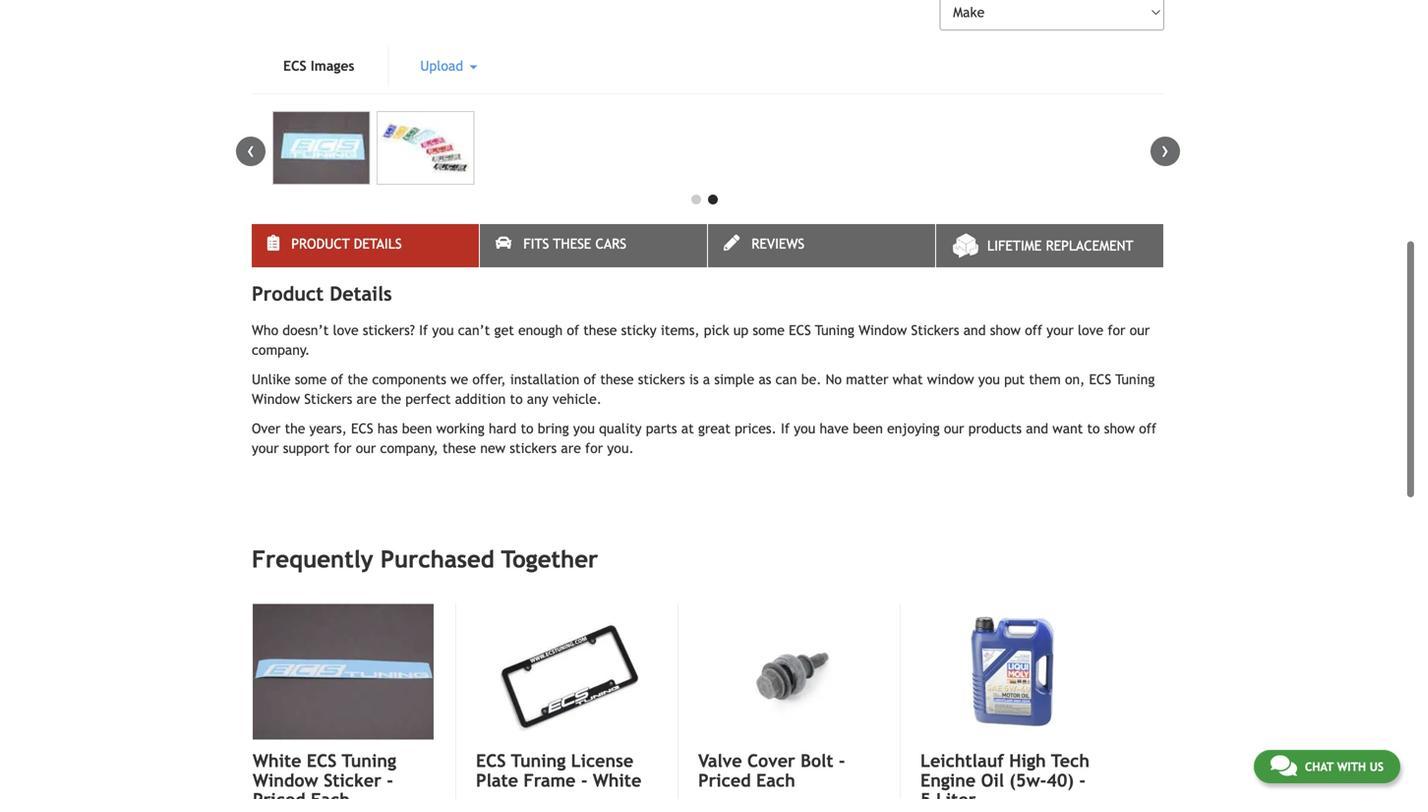 Task type: describe. For each thing, give the bounding box(es) containing it.
and inside the over the years, ecs has been working hard to bring you quality parts at great prices. if you have been enjoying our products and want to show off your support for our company, these new stickers are for you.
[[1026, 421, 1048, 437]]

frequently purchased together
[[252, 546, 598, 574]]

frequently
[[252, 546, 373, 574]]

tuning inside white ecs tuning window sticker - priced each
[[342, 751, 396, 772]]

reviews link
[[708, 224, 935, 268]]

for inside who doesn't love stickers? if you can't get enough of these sticky items, pick up some ecs tuning window stickers and show off your love for our company.
[[1108, 323, 1125, 338]]

ecs inside who doesn't love stickers? if you can't get enough of these sticky items, pick up some ecs tuning window stickers and show off your love for our company.
[[789, 323, 811, 338]]

white inside ecs tuning license plate frame - white
[[593, 770, 641, 791]]

leichtlauf high tech engine oil (5w-40) - 5 liter link
[[920, 751, 1100, 800]]

valve
[[698, 751, 742, 772]]

who doesn't love stickers? if you can't get enough of these sticky items, pick up some ecs tuning window stickers and show off your love for our company.
[[252, 323, 1150, 358]]

1 horizontal spatial our
[[944, 421, 964, 437]]

who
[[252, 323, 278, 338]]

replacement
[[1046, 238, 1134, 254]]

›
[[1161, 137, 1169, 163]]

our inside who doesn't love stickers? if you can't get enough of these sticky items, pick up some ecs tuning window stickers and show off your love for our company.
[[1130, 323, 1150, 338]]

priced inside valve cover bolt - priced each
[[698, 770, 751, 791]]

any
[[527, 392, 548, 407]]

can
[[776, 372, 797, 388]]

unlike some of the components we offer, installation of these stickers is a simple as can be. no matter what window you put them on, ecs tuning window stickers are the perfect addition to any vehicle.
[[252, 372, 1155, 407]]

are inside the over the years, ecs has been working hard to bring you quality parts at great prices. if you have been enjoying our products and want to show off your support for our company, these new stickers are for you.
[[561, 441, 581, 456]]

addition
[[455, 392, 506, 407]]

no
[[826, 372, 842, 388]]

chat with us link
[[1254, 750, 1400, 784]]

installation
[[510, 372, 579, 388]]

1 vertical spatial product details
[[252, 282, 392, 306]]

2 vertical spatial our
[[356, 441, 376, 456]]

window inside unlike some of the components we offer, installation of these stickers is a simple as can be. no matter what window you put them on, ecs tuning window stickers are the perfect addition to any vehicle.
[[252, 392, 300, 407]]

plate
[[476, 770, 518, 791]]

bolt
[[801, 751, 833, 772]]

tuning inside who doesn't love stickers? if you can't get enough of these sticky items, pick up some ecs tuning window stickers and show off your love for our company.
[[815, 323, 855, 338]]

window inside white ecs tuning window sticker - priced each
[[253, 770, 318, 791]]

1 vertical spatial product
[[252, 282, 324, 306]]

0 vertical spatial details
[[354, 236, 402, 252]]

liter
[[936, 790, 976, 800]]

bring
[[538, 421, 569, 437]]

you down vehicle.
[[573, 421, 595, 437]]

lifetime replacement link
[[936, 224, 1163, 268]]

products
[[968, 421, 1022, 437]]

what
[[893, 372, 923, 388]]

oil
[[981, 770, 1004, 791]]

your inside the over the years, ecs has been working hard to bring you quality parts at great prices. if you have been enjoying our products and want to show off your support for our company, these new stickers are for you.
[[252, 441, 279, 456]]

white ecs tuning window sticker - priced each image
[[253, 604, 434, 740]]

upload
[[420, 58, 467, 74]]

lifetime replacement
[[987, 238, 1134, 254]]

ecs images
[[283, 58, 354, 74]]

with
[[1337, 760, 1366, 774]]

items,
[[661, 323, 700, 338]]

them
[[1029, 372, 1061, 388]]

license
[[571, 751, 634, 772]]

if inside who doesn't love stickers? if you can't get enough of these sticky items, pick up some ecs tuning window stickers and show off your love for our company.
[[419, 323, 428, 338]]

at
[[681, 421, 694, 437]]

› link
[[1151, 137, 1180, 166]]

has
[[377, 421, 398, 437]]

stickers inside unlike some of the components we offer, installation of these stickers is a simple as can be. no matter what window you put them on, ecs tuning window stickers are the perfect addition to any vehicle.
[[304, 392, 352, 407]]

vehicle.
[[553, 392, 602, 407]]

reviews
[[752, 236, 805, 252]]

ecs tuning license plate frame - white image
[[476, 604, 656, 739]]

sticker
[[324, 770, 381, 791]]

valve cover bolt - priced each link
[[698, 751, 878, 791]]

1 love from the left
[[333, 323, 359, 338]]

fits
[[523, 236, 549, 252]]

some inside unlike some of the components we offer, installation of these stickers is a simple as can be. no matter what window you put them on, ecs tuning window stickers are the perfect addition to any vehicle.
[[295, 372, 327, 388]]

you.
[[607, 441, 634, 456]]

- inside valve cover bolt - priced each
[[839, 751, 845, 772]]

‹
[[247, 137, 255, 163]]

new
[[480, 441, 505, 456]]

parts
[[646, 421, 677, 437]]

ecs inside 'link'
[[283, 58, 307, 74]]

0 vertical spatial product details
[[291, 236, 402, 252]]

matter
[[846, 372, 888, 388]]

as
[[759, 372, 771, 388]]

ecs inside white ecs tuning window sticker - priced each
[[307, 751, 337, 772]]

- inside ecs tuning license plate frame - white
[[581, 770, 588, 791]]

over
[[252, 421, 281, 437]]

ecs tuning license plate frame - white
[[476, 751, 641, 791]]

you left have on the right of the page
[[794, 421, 816, 437]]

company,
[[380, 441, 438, 456]]

fits these cars link
[[480, 224, 707, 268]]

these
[[553, 236, 591, 252]]

lifetime
[[987, 238, 1042, 254]]

comments image
[[1270, 754, 1297, 778]]

show inside the over the years, ecs has been working hard to bring you quality parts at great prices. if you have been enjoying our products and want to show off your support for our company, these new stickers are for you.
[[1104, 421, 1135, 437]]

stickers?
[[363, 323, 415, 338]]

the inside the over the years, ecs has been working hard to bring you quality parts at great prices. if you have been enjoying our products and want to show off your support for our company, these new stickers are for you.
[[285, 421, 305, 437]]

stickers inside unlike some of the components we offer, installation of these stickers is a simple as can be. no matter what window you put them on, ecs tuning window stickers are the perfect addition to any vehicle.
[[638, 372, 685, 388]]

leichtlauf high tech engine oil (5w-40) - 5 liter image
[[920, 604, 1100, 739]]

purchased
[[380, 546, 494, 574]]

leichtlauf
[[920, 751, 1004, 772]]

window
[[927, 372, 974, 388]]

are inside unlike some of the components we offer, installation of these stickers is a simple as can be. no matter what window you put them on, ecs tuning window stickers are the perfect addition to any vehicle.
[[357, 392, 377, 407]]

have
[[820, 421, 849, 437]]

up
[[733, 323, 749, 338]]

pick
[[704, 323, 729, 338]]

if inside the over the years, ecs has been working hard to bring you quality parts at great prices. if you have been enjoying our products and want to show off your support for our company, these new stickers are for you.
[[781, 421, 790, 437]]

get
[[494, 323, 514, 338]]

ecs inside ecs tuning license plate frame - white
[[476, 751, 506, 772]]

is
[[689, 372, 699, 388]]

company.
[[252, 342, 310, 358]]

leichtlauf high tech engine oil (5w-40) - 5 liter
[[920, 751, 1090, 800]]

stickers inside who doesn't love stickers? if you can't get enough of these sticky items, pick up some ecs tuning window stickers and show off your love for our company.
[[911, 323, 959, 338]]

images
[[311, 58, 354, 74]]

to inside unlike some of the components we offer, installation of these stickers is a simple as can be. no matter what window you put them on, ecs tuning window stickers are the perfect addition to any vehicle.
[[510, 392, 523, 407]]

fits these cars
[[523, 236, 626, 252]]

off inside the over the years, ecs has been working hard to bring you quality parts at great prices. if you have been enjoying our products and want to show off your support for our company, these new stickers are for you.
[[1139, 421, 1157, 437]]

‹ link
[[236, 137, 266, 166]]



Task type: vqa. For each thing, say whether or not it's contained in the screenshot.
the love to the right
yes



Task type: locate. For each thing, give the bounding box(es) containing it.
0 vertical spatial the
[[347, 372, 368, 388]]

these left sticky
[[583, 323, 617, 338]]

1 vertical spatial some
[[295, 372, 327, 388]]

each inside valve cover bolt - priced each
[[756, 770, 795, 791]]

the up support
[[285, 421, 305, 437]]

1 been from the left
[[402, 421, 432, 437]]

details
[[354, 236, 402, 252], [330, 282, 392, 306]]

0 horizontal spatial es#3687 - ecs2x4wswhite - white ecs tuning window sticker - priced each - 2"x4" window sticker - show some love for your favorite tuning company - ecs - audi bmw volkswagen mercedes benz mini porsche image
[[272, 111, 370, 185]]

stickers up window
[[911, 323, 959, 338]]

0 horizontal spatial your
[[252, 441, 279, 456]]

some right unlike
[[295, 372, 327, 388]]

0 vertical spatial these
[[583, 323, 617, 338]]

some
[[753, 323, 785, 338], [295, 372, 327, 388]]

show up put
[[990, 323, 1021, 338]]

your
[[1047, 323, 1074, 338], [252, 441, 279, 456]]

tuning inside ecs tuning license plate frame - white
[[511, 751, 566, 772]]

chat
[[1305, 760, 1334, 774]]

0 horizontal spatial white
[[253, 751, 301, 772]]

to right want
[[1087, 421, 1100, 437]]

white left sticker
[[253, 751, 301, 772]]

2 horizontal spatial our
[[1130, 323, 1150, 338]]

our
[[1130, 323, 1150, 338], [944, 421, 964, 437], [356, 441, 376, 456]]

simple
[[714, 372, 754, 388]]

- right sticker
[[387, 770, 393, 791]]

1 vertical spatial your
[[252, 441, 279, 456]]

1 horizontal spatial for
[[585, 441, 603, 456]]

years,
[[309, 421, 347, 437]]

been up company,
[[402, 421, 432, 437]]

are
[[357, 392, 377, 407], [561, 441, 581, 456]]

2 vertical spatial these
[[442, 441, 476, 456]]

stickers down bring
[[510, 441, 557, 456]]

of up vehicle.
[[584, 372, 596, 388]]

0 horizontal spatial off
[[1025, 323, 1042, 338]]

product details
[[291, 236, 402, 252], [252, 282, 392, 306]]

cars
[[595, 236, 626, 252]]

and inside who doesn't love stickers? if you can't get enough of these sticky items, pick up some ecs tuning window stickers and show off your love for our company.
[[963, 323, 986, 338]]

0 vertical spatial if
[[419, 323, 428, 338]]

0 vertical spatial off
[[1025, 323, 1042, 338]]

tuning left license
[[511, 751, 566, 772]]

of inside who doesn't love stickers? if you can't get enough of these sticky items, pick up some ecs tuning window stickers and show off your love for our company.
[[567, 323, 579, 338]]

ecs up 'be.'
[[789, 323, 811, 338]]

0 horizontal spatial stickers
[[510, 441, 557, 456]]

0 vertical spatial stickers
[[911, 323, 959, 338]]

these inside the over the years, ecs has been working hard to bring you quality parts at great prices. if you have been enjoying our products and want to show off your support for our company, these new stickers are for you.
[[442, 441, 476, 456]]

0 horizontal spatial love
[[333, 323, 359, 338]]

your inside who doesn't love stickers? if you can't get enough of these sticky items, pick up some ecs tuning window stickers and show off your love for our company.
[[1047, 323, 1074, 338]]

stickers left is
[[638, 372, 685, 388]]

1 horizontal spatial been
[[853, 421, 883, 437]]

stickers up years,
[[304, 392, 352, 407]]

great
[[698, 421, 731, 437]]

- inside leichtlauf high tech engine oil (5w-40) - 5 liter
[[1079, 770, 1086, 791]]

1 vertical spatial details
[[330, 282, 392, 306]]

these inside unlike some of the components we offer, installation of these stickers is a simple as can be. no matter what window you put them on, ecs tuning window stickers are the perfect addition to any vehicle.
[[600, 372, 634, 388]]

0 horizontal spatial of
[[331, 372, 343, 388]]

working
[[436, 421, 485, 437]]

if right stickers?
[[419, 323, 428, 338]]

0 horizontal spatial are
[[357, 392, 377, 407]]

1 vertical spatial the
[[381, 392, 401, 407]]

stickers
[[638, 372, 685, 388], [510, 441, 557, 456]]

to left any
[[510, 392, 523, 407]]

the left components
[[347, 372, 368, 388]]

2 vertical spatial the
[[285, 421, 305, 437]]

es#3687 - ecs2x4wswhite - white ecs tuning window sticker - priced each - 2"x4" window sticker - show some love for your favorite tuning company - ecs - audi bmw volkswagen mercedes benz mini porsche image
[[272, 111, 370, 185], [377, 111, 474, 185]]

0 vertical spatial our
[[1130, 323, 1150, 338]]

0 vertical spatial some
[[753, 323, 785, 338]]

show right want
[[1104, 421, 1135, 437]]

want
[[1053, 421, 1083, 437]]

0 horizontal spatial for
[[334, 441, 352, 456]]

0 horizontal spatial priced
[[253, 790, 305, 800]]

unlike
[[252, 372, 291, 388]]

window left sticker
[[253, 770, 318, 791]]

1 vertical spatial stickers
[[304, 392, 352, 407]]

off inside who doesn't love stickers? if you can't get enough of these sticky items, pick up some ecs tuning window stickers and show off your love for our company.
[[1025, 323, 1042, 338]]

ecs right on,
[[1089, 372, 1111, 388]]

2 horizontal spatial the
[[381, 392, 401, 407]]

some inside who doesn't love stickers? if you can't get enough of these sticky items, pick up some ecs tuning window stickers and show off your love for our company.
[[753, 323, 785, 338]]

5
[[920, 790, 931, 800]]

be.
[[801, 372, 822, 388]]

1 horizontal spatial are
[[561, 441, 581, 456]]

together
[[501, 546, 598, 574]]

1 horizontal spatial show
[[1104, 421, 1135, 437]]

enough
[[518, 323, 563, 338]]

your down "over" at left
[[252, 441, 279, 456]]

0 vertical spatial window
[[859, 323, 907, 338]]

white ecs tuning window sticker - priced each
[[253, 751, 396, 800]]

love up on,
[[1078, 323, 1104, 338]]

and left want
[[1026, 421, 1048, 437]]

0 vertical spatial your
[[1047, 323, 1074, 338]]

for
[[1108, 323, 1125, 338], [334, 441, 352, 456], [585, 441, 603, 456]]

0 horizontal spatial stickers
[[304, 392, 352, 407]]

(5w-
[[1009, 770, 1047, 791]]

support
[[283, 441, 330, 456]]

love right doesn't
[[333, 323, 359, 338]]

white
[[253, 751, 301, 772], [593, 770, 641, 791]]

frame
[[524, 770, 576, 791]]

1 vertical spatial show
[[1104, 421, 1135, 437]]

tuning up no
[[815, 323, 855, 338]]

1 horizontal spatial each
[[756, 770, 795, 791]]

our left company,
[[356, 441, 376, 456]]

you left "can't"
[[432, 323, 454, 338]]

1 horizontal spatial stickers
[[638, 372, 685, 388]]

these up vehicle.
[[600, 372, 634, 388]]

window inside who doesn't love stickers? if you can't get enough of these sticky items, pick up some ecs tuning window stickers and show off your love for our company.
[[859, 323, 907, 338]]

2 es#3687 - ecs2x4wswhite - white ecs tuning window sticker - priced each - 2"x4" window sticker - show some love for your favorite tuning company - ecs - audi bmw volkswagen mercedes benz mini porsche image from the left
[[377, 111, 474, 185]]

0 horizontal spatial been
[[402, 421, 432, 437]]

product details link
[[252, 224, 479, 268]]

cover
[[747, 751, 795, 772]]

product
[[291, 236, 350, 252], [252, 282, 324, 306]]

1 horizontal spatial priced
[[698, 770, 751, 791]]

white ecs tuning window sticker - priced each link
[[253, 751, 434, 800]]

we
[[451, 372, 468, 388]]

quality
[[599, 421, 642, 437]]

white inside white ecs tuning window sticker - priced each
[[253, 751, 301, 772]]

of right enough at the top left of the page
[[567, 323, 579, 338]]

1 vertical spatial and
[[1026, 421, 1048, 437]]

0 horizontal spatial our
[[356, 441, 376, 456]]

over the years, ecs has been working hard to bring you quality parts at great prices. if you have been enjoying our products and want to show off your support for our company, these new stickers are for you.
[[252, 421, 1157, 456]]

doesn't
[[283, 323, 329, 338]]

tech
[[1051, 751, 1090, 772]]

put
[[1004, 372, 1025, 388]]

some right up
[[753, 323, 785, 338]]

you
[[432, 323, 454, 338], [978, 372, 1000, 388], [573, 421, 595, 437], [794, 421, 816, 437]]

es#3687 - ecs2x4wswhite - white ecs tuning window sticker - priced each - 2"x4" window sticker - show some love for your favorite tuning company - ecs - audi bmw volkswagen mercedes benz mini porsche image right ‹
[[272, 111, 370, 185]]

valve cover bolt - priced each image
[[698, 604, 878, 739]]

ecs tuning license plate frame - white link
[[476, 751, 656, 791]]

chat with us
[[1305, 760, 1384, 774]]

enjoying
[[887, 421, 940, 437]]

a
[[703, 372, 710, 388]]

1 horizontal spatial if
[[781, 421, 790, 437]]

ecs left has on the bottom of page
[[351, 421, 373, 437]]

show
[[990, 323, 1021, 338], [1104, 421, 1135, 437]]

1 horizontal spatial white
[[593, 770, 641, 791]]

1 vertical spatial stickers
[[510, 441, 557, 456]]

to
[[510, 392, 523, 407], [521, 421, 534, 437], [1087, 421, 1100, 437]]

2 love from the left
[[1078, 323, 1104, 338]]

these inside who doesn't love stickers? if you can't get enough of these sticky items, pick up some ecs tuning window stickers and show off your love for our company.
[[583, 323, 617, 338]]

1 vertical spatial off
[[1139, 421, 1157, 437]]

1 horizontal spatial the
[[347, 372, 368, 388]]

-
[[839, 751, 845, 772], [387, 770, 393, 791], [581, 770, 588, 791], [1079, 770, 1086, 791]]

if right prices.
[[781, 421, 790, 437]]

off up them
[[1025, 323, 1042, 338]]

for down replacement
[[1108, 323, 1125, 338]]

upload button
[[389, 46, 509, 86]]

1 vertical spatial our
[[944, 421, 964, 437]]

window down unlike
[[252, 392, 300, 407]]

0 horizontal spatial and
[[963, 323, 986, 338]]

on,
[[1065, 372, 1085, 388]]

of up years,
[[331, 372, 343, 388]]

hard
[[489, 421, 517, 437]]

sticky
[[621, 323, 657, 338]]

been right have on the right of the page
[[853, 421, 883, 437]]

2 horizontal spatial for
[[1108, 323, 1125, 338]]

ecs left frame
[[476, 751, 506, 772]]

window
[[859, 323, 907, 338], [252, 392, 300, 407], [253, 770, 318, 791]]

priced left sticker
[[253, 790, 305, 800]]

0 vertical spatial show
[[990, 323, 1021, 338]]

tuning inside unlike some of the components we offer, installation of these stickers is a simple as can be. no matter what window you put them on, ecs tuning window stickers are the perfect addition to any vehicle.
[[1115, 372, 1155, 388]]

priced left bolt
[[698, 770, 751, 791]]

ecs left images
[[283, 58, 307, 74]]

high
[[1009, 751, 1046, 772]]

1 vertical spatial these
[[600, 372, 634, 388]]

components
[[372, 372, 446, 388]]

2 been from the left
[[853, 421, 883, 437]]

1 es#3687 - ecs2x4wswhite - white ecs tuning window sticker - priced each - 2"x4" window sticker - show some love for your favorite tuning company - ecs - audi bmw volkswagen mercedes benz mini porsche image from the left
[[272, 111, 370, 185]]

off
[[1025, 323, 1042, 338], [1139, 421, 1157, 437]]

0 vertical spatial and
[[963, 323, 986, 338]]

0 horizontal spatial if
[[419, 323, 428, 338]]

to right hard
[[521, 421, 534, 437]]

1 horizontal spatial stickers
[[911, 323, 959, 338]]

0 vertical spatial stickers
[[638, 372, 685, 388]]

ecs inside the over the years, ecs has been working hard to bring you quality parts at great prices. if you have been enjoying our products and want to show off your support for our company, these new stickers are for you.
[[351, 421, 373, 437]]

0 vertical spatial product
[[291, 236, 350, 252]]

engine
[[920, 770, 976, 791]]

our right enjoying on the bottom right
[[944, 421, 964, 437]]

0 horizontal spatial the
[[285, 421, 305, 437]]

tuning right on,
[[1115, 372, 1155, 388]]

offer,
[[472, 372, 506, 388]]

1 horizontal spatial your
[[1047, 323, 1074, 338]]

1 horizontal spatial es#3687 - ecs2x4wswhite - white ecs tuning window sticker - priced each - 2"x4" window sticker - show some love for your favorite tuning company - ecs - audi bmw volkswagen mercedes benz mini porsche image
[[377, 111, 474, 185]]

window up 'matter'
[[859, 323, 907, 338]]

you left put
[[978, 372, 1000, 388]]

es#3687 - ecs2x4wswhite - white ecs tuning window sticker - priced each - 2"x4" window sticker - show some love for your favorite tuning company - ecs - audi bmw volkswagen mercedes benz mini porsche image down "upload"
[[377, 111, 474, 185]]

off right want
[[1139, 421, 1157, 437]]

the down components
[[381, 392, 401, 407]]

- right frame
[[581, 770, 588, 791]]

us
[[1370, 760, 1384, 774]]

1 horizontal spatial love
[[1078, 323, 1104, 338]]

you inside who doesn't love stickers? if you can't get enough of these sticky items, pick up some ecs tuning window stickers and show off your love for our company.
[[432, 323, 454, 338]]

1 horizontal spatial some
[[753, 323, 785, 338]]

you inside unlike some of the components we offer, installation of these stickers is a simple as can be. no matter what window you put them on, ecs tuning window stickers are the perfect addition to any vehicle.
[[978, 372, 1000, 388]]

ecs inside unlike some of the components we offer, installation of these stickers is a simple as can be. no matter what window you put them on, ecs tuning window stickers are the perfect addition to any vehicle.
[[1089, 372, 1111, 388]]

can't
[[458, 323, 490, 338]]

ecs down white ecs tuning window sticker - priced each image
[[307, 751, 337, 772]]

- right 40)
[[1079, 770, 1086, 791]]

perfect
[[405, 392, 451, 407]]

valve cover bolt - priced each
[[698, 751, 845, 791]]

- right bolt
[[839, 751, 845, 772]]

white right frame
[[593, 770, 641, 791]]

stickers inside the over the years, ecs has been working hard to bring you quality parts at great prices. if you have been enjoying our products and want to show off your support for our company, these new stickers are for you.
[[510, 441, 557, 456]]

for left you.
[[585, 441, 603, 456]]

1 vertical spatial if
[[781, 421, 790, 437]]

if
[[419, 323, 428, 338], [781, 421, 790, 437]]

your up on,
[[1047, 323, 1074, 338]]

ecs
[[283, 58, 307, 74], [789, 323, 811, 338], [1089, 372, 1111, 388], [351, 421, 373, 437], [307, 751, 337, 772], [476, 751, 506, 772]]

1 vertical spatial are
[[561, 441, 581, 456]]

0 horizontal spatial some
[[295, 372, 327, 388]]

for down years,
[[334, 441, 352, 456]]

0 horizontal spatial each
[[311, 790, 350, 800]]

are down bring
[[561, 441, 581, 456]]

- inside white ecs tuning window sticker - priced each
[[387, 770, 393, 791]]

our down replacement
[[1130, 323, 1150, 338]]

0 horizontal spatial show
[[990, 323, 1021, 338]]

are down components
[[357, 392, 377, 407]]

and up window
[[963, 323, 986, 338]]

2 horizontal spatial of
[[584, 372, 596, 388]]

2 vertical spatial window
[[253, 770, 318, 791]]

these down working at left bottom
[[442, 441, 476, 456]]

ecs images link
[[252, 46, 386, 86]]

40)
[[1047, 770, 1074, 791]]

each inside white ecs tuning window sticker - priced each
[[311, 790, 350, 800]]

the
[[347, 372, 368, 388], [381, 392, 401, 407], [285, 421, 305, 437]]

0 vertical spatial are
[[357, 392, 377, 407]]

priced inside white ecs tuning window sticker - priced each
[[253, 790, 305, 800]]

show inside who doesn't love stickers? if you can't get enough of these sticky items, pick up some ecs tuning window stickers and show off your love for our company.
[[990, 323, 1021, 338]]

1 vertical spatial window
[[252, 392, 300, 407]]

tuning down white ecs tuning window sticker - priced each image
[[342, 751, 396, 772]]

1 horizontal spatial and
[[1026, 421, 1048, 437]]

1 horizontal spatial off
[[1139, 421, 1157, 437]]

1 horizontal spatial of
[[567, 323, 579, 338]]



